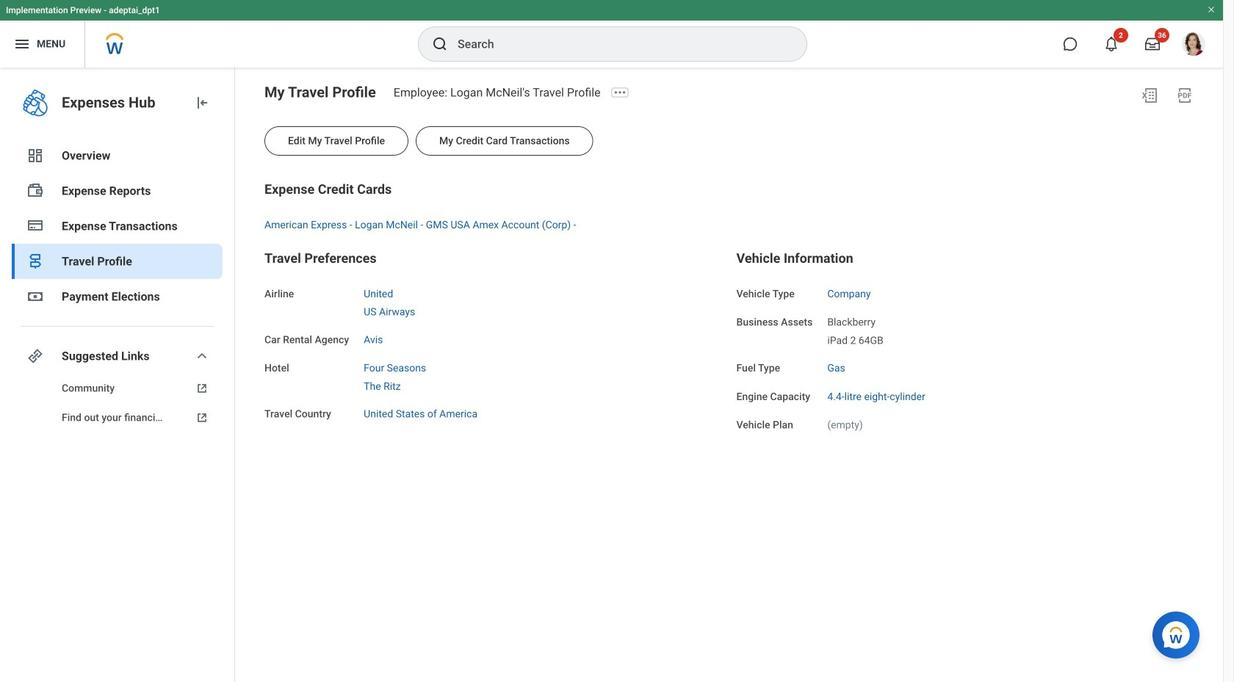 Task type: locate. For each thing, give the bounding box(es) containing it.
items selected list
[[364, 285, 439, 319], [828, 314, 908, 348], [364, 359, 450, 394]]

banner
[[0, 0, 1224, 68]]

export to excel image
[[1142, 87, 1159, 104]]

expenses hub element
[[62, 93, 182, 113]]

credit card image
[[26, 217, 44, 234]]

task pay image
[[26, 182, 44, 200]]

navigation pane region
[[0, 68, 235, 683]]

dashboard image
[[26, 147, 44, 165]]

link image
[[26, 348, 44, 365]]

employee: logan mcneil's travel profile element
[[394, 86, 610, 100]]

blackberry element
[[828, 314, 876, 329]]

group
[[265, 181, 1194, 232], [265, 250, 722, 422], [737, 250, 1194, 433]]

ext link image
[[193, 381, 211, 396]]

ext link image
[[193, 411, 211, 426]]



Task type: describe. For each thing, give the bounding box(es) containing it.
view printable version (pdf) image
[[1177, 87, 1194, 104]]

dollar image
[[26, 288, 44, 306]]

transformation import image
[[193, 94, 211, 112]]

profile logan mcneil image
[[1183, 32, 1206, 59]]

search image
[[431, 35, 449, 53]]

ipad 2 64gb element
[[828, 332, 884, 347]]

close environment banner image
[[1208, 5, 1216, 14]]

Search Workday  search field
[[458, 28, 777, 60]]

timeline milestone image
[[26, 253, 44, 270]]

inbox large image
[[1146, 37, 1161, 51]]

chevron down small image
[[193, 348, 211, 365]]

justify image
[[13, 35, 31, 53]]

notifications large image
[[1105, 37, 1119, 51]]



Task type: vqa. For each thing, say whether or not it's contained in the screenshot.
task pay icon
yes



